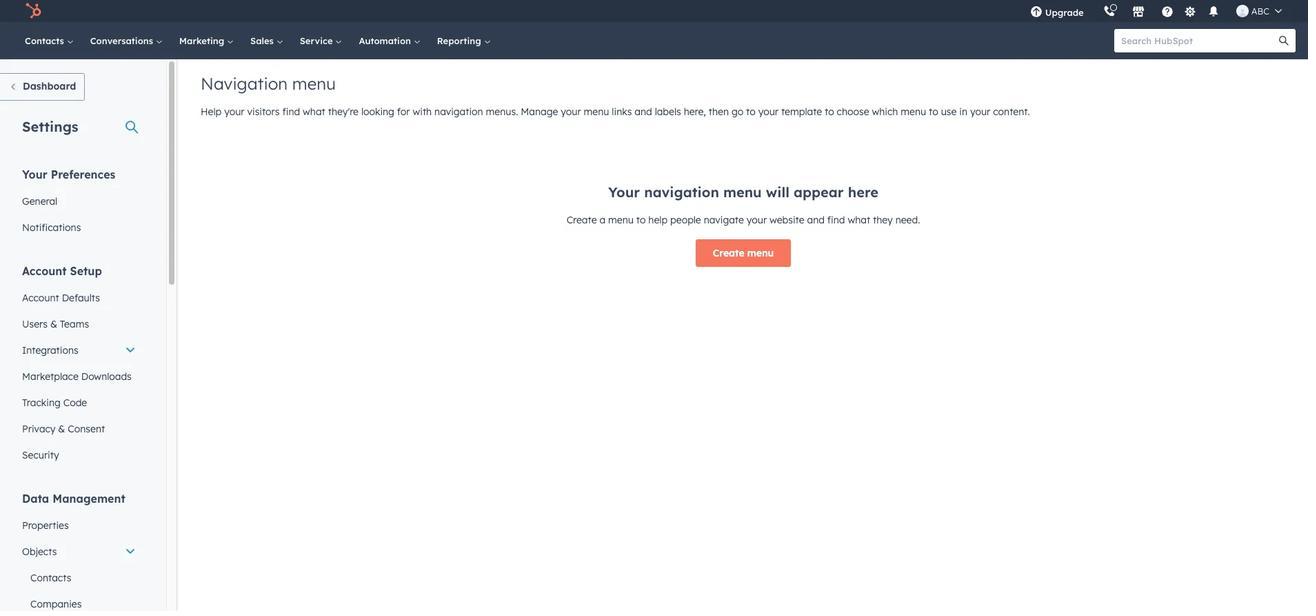 Task type: vqa. For each thing, say whether or not it's contained in the screenshot.
banner
no



Task type: locate. For each thing, give the bounding box(es) containing it.
service
[[300, 35, 336, 46]]

what left they
[[848, 214, 871, 226]]

automation link
[[351, 22, 429, 59]]

& inside privacy & consent link
[[58, 423, 65, 435]]

menu containing abc
[[1021, 0, 1292, 22]]

create menu
[[713, 247, 774, 259]]

calling icon button
[[1098, 2, 1122, 20]]

0 vertical spatial what
[[303, 106, 326, 118]]

menu down 'create a menu to help people navigate your website and find what they need.'
[[748, 247, 774, 259]]

1 vertical spatial contacts link
[[14, 565, 144, 591]]

people
[[671, 214, 701, 226]]

brad klo image
[[1237, 5, 1249, 17]]

1 account from the top
[[22, 264, 67, 278]]

your for your navigation menu will appear here
[[609, 184, 640, 201]]

contacts down hubspot link
[[25, 35, 67, 46]]

create menu button
[[696, 239, 792, 267]]

notifications link
[[14, 215, 144, 241]]

consent
[[68, 423, 105, 435]]

objects
[[22, 546, 57, 558]]

0 vertical spatial contacts link
[[17, 22, 82, 59]]

account setup
[[22, 264, 102, 278]]

find right visitors
[[283, 106, 300, 118]]

settings
[[22, 118, 78, 135]]

1 vertical spatial account
[[22, 292, 59, 304]]

dashboard link
[[0, 73, 85, 101]]

marketplace
[[22, 371, 79, 383]]

create
[[567, 214, 597, 226], [713, 247, 745, 259]]

create down navigate
[[713, 247, 745, 259]]

security
[[22, 449, 59, 462]]

1 horizontal spatial navigation
[[645, 184, 720, 201]]

calling icon image
[[1104, 6, 1116, 18]]

1 vertical spatial your
[[609, 184, 640, 201]]

upgrade image
[[1031, 6, 1043, 19]]

to
[[747, 106, 756, 118], [825, 106, 835, 118], [929, 106, 939, 118], [637, 214, 646, 226]]

companies link
[[14, 591, 144, 611]]

with
[[413, 106, 432, 118]]

they're
[[328, 106, 359, 118]]

your right manage
[[561, 106, 581, 118]]

contacts
[[25, 35, 67, 46], [30, 572, 71, 584]]

find
[[283, 106, 300, 118], [828, 214, 846, 226]]

1 horizontal spatial what
[[848, 214, 871, 226]]

to left use
[[929, 106, 939, 118]]

0 vertical spatial contacts
[[25, 35, 67, 46]]

abc
[[1252, 6, 1270, 17]]

reporting
[[437, 35, 484, 46]]

contacts inside data management element
[[30, 572, 71, 584]]

account
[[22, 264, 67, 278], [22, 292, 59, 304]]

0 vertical spatial your
[[22, 168, 47, 181]]

1 vertical spatial what
[[848, 214, 871, 226]]

0 horizontal spatial your
[[22, 168, 47, 181]]

users & teams
[[22, 318, 89, 330]]

create left a
[[567, 214, 597, 226]]

1 vertical spatial &
[[58, 423, 65, 435]]

your left the website
[[747, 214, 767, 226]]

0 vertical spatial &
[[50, 318, 57, 330]]

downloads
[[81, 371, 132, 383]]

0 horizontal spatial create
[[567, 214, 597, 226]]

to left the help
[[637, 214, 646, 226]]

navigation right with
[[435, 106, 483, 118]]

create a menu to help people navigate your website and find what they need.
[[567, 214, 921, 226]]

reporting link
[[429, 22, 499, 59]]

and
[[635, 106, 653, 118], [808, 214, 825, 226]]

need.
[[896, 214, 921, 226]]

0 vertical spatial find
[[283, 106, 300, 118]]

here
[[848, 184, 879, 201]]

1 vertical spatial and
[[808, 214, 825, 226]]

account up users
[[22, 292, 59, 304]]

0 vertical spatial navigation
[[435, 106, 483, 118]]

help button
[[1156, 0, 1180, 22]]

settings link
[[1182, 4, 1200, 18]]

navigation up people
[[645, 184, 720, 201]]

1 vertical spatial find
[[828, 214, 846, 226]]

then
[[709, 106, 729, 118]]

& inside users & teams link
[[50, 318, 57, 330]]

menu
[[292, 73, 336, 94], [584, 106, 610, 118], [901, 106, 927, 118], [724, 184, 762, 201], [609, 214, 634, 226], [748, 247, 774, 259]]

1 horizontal spatial create
[[713, 247, 745, 259]]

contacts up the companies
[[30, 572, 71, 584]]

0 horizontal spatial and
[[635, 106, 653, 118]]

0 horizontal spatial &
[[50, 318, 57, 330]]

create inside button
[[713, 247, 745, 259]]

your
[[224, 106, 245, 118], [561, 106, 581, 118], [759, 106, 779, 118], [971, 106, 991, 118], [747, 214, 767, 226]]

your preferences element
[[14, 167, 144, 241]]

help image
[[1162, 6, 1174, 19]]

notifications
[[22, 221, 81, 234]]

and down appear
[[808, 214, 825, 226]]

& right privacy
[[58, 423, 65, 435]]

objects button
[[14, 539, 144, 565]]

0 vertical spatial and
[[635, 106, 653, 118]]

template
[[782, 106, 823, 118]]

they
[[874, 214, 893, 226]]

contacts link up the companies
[[14, 565, 144, 591]]

dashboard
[[23, 80, 76, 92]]

automation
[[359, 35, 414, 46]]

companies
[[30, 598, 82, 611]]

account for account setup
[[22, 264, 67, 278]]

what
[[303, 106, 326, 118], [848, 214, 871, 226]]

go
[[732, 106, 744, 118]]

menu
[[1021, 0, 1292, 22]]

1 vertical spatial navigation
[[645, 184, 720, 201]]

1 horizontal spatial &
[[58, 423, 65, 435]]

your right in
[[971, 106, 991, 118]]

& right users
[[50, 318, 57, 330]]

1 vertical spatial create
[[713, 247, 745, 259]]

appear
[[794, 184, 844, 201]]

data management
[[22, 492, 125, 506]]

account up account defaults
[[22, 264, 67, 278]]

properties link
[[14, 513, 144, 539]]

menu right a
[[609, 214, 634, 226]]

a
[[600, 214, 606, 226]]

find down appear
[[828, 214, 846, 226]]

privacy & consent link
[[14, 416, 144, 442]]

for
[[397, 106, 410, 118]]

0 vertical spatial account
[[22, 264, 67, 278]]

and right links
[[635, 106, 653, 118]]

contacts link for 'companies' "link"
[[14, 565, 144, 591]]

2 account from the top
[[22, 292, 59, 304]]

&
[[50, 318, 57, 330], [58, 423, 65, 435]]

contacts link
[[17, 22, 82, 59], [14, 565, 144, 591]]

navigation
[[201, 73, 288, 94]]

contacts link down hubspot link
[[17, 22, 82, 59]]

what left they're
[[303, 106, 326, 118]]

1 vertical spatial contacts
[[30, 572, 71, 584]]

0 vertical spatial create
[[567, 214, 597, 226]]

general link
[[14, 188, 144, 215]]

1 horizontal spatial your
[[609, 184, 640, 201]]

choose
[[837, 106, 870, 118]]

account defaults link
[[14, 285, 144, 311]]



Task type: describe. For each thing, give the bounding box(es) containing it.
menu left links
[[584, 106, 610, 118]]

menu inside button
[[748, 247, 774, 259]]

teams
[[60, 318, 89, 330]]

1 horizontal spatial find
[[828, 214, 846, 226]]

marketplace downloads
[[22, 371, 132, 383]]

preferences
[[51, 168, 116, 181]]

properties
[[22, 520, 69, 532]]

will
[[766, 184, 790, 201]]

code
[[63, 397, 87, 409]]

create for create a menu to help people navigate your website and find what they need.
[[567, 214, 597, 226]]

labels
[[655, 106, 682, 118]]

your navigation menu will appear here
[[609, 184, 879, 201]]

tracking
[[22, 397, 61, 409]]

general
[[22, 195, 57, 208]]

abc button
[[1229, 0, 1291, 22]]

links
[[612, 106, 632, 118]]

use
[[942, 106, 957, 118]]

data management element
[[14, 491, 144, 611]]

upgrade
[[1046, 7, 1084, 18]]

tracking code link
[[14, 390, 144, 416]]

menu up they're
[[292, 73, 336, 94]]

sales
[[250, 35, 276, 46]]

manage
[[521, 106, 558, 118]]

which
[[872, 106, 899, 118]]

visitors
[[247, 106, 280, 118]]

& for users
[[50, 318, 57, 330]]

navigate
[[704, 214, 744, 226]]

to left choose
[[825, 106, 835, 118]]

create for create menu
[[713, 247, 745, 259]]

integrations button
[[14, 337, 144, 364]]

conversations
[[90, 35, 156, 46]]

settings image
[[1185, 6, 1197, 18]]

search image
[[1280, 36, 1290, 46]]

help your visitors find what they're looking for with navigation menus. manage your menu links and labels here, then go to your template to choose which menu to use in your content.
[[201, 106, 1031, 118]]

looking
[[361, 106, 395, 118]]

account for account defaults
[[22, 292, 59, 304]]

navigation menu
[[201, 73, 336, 94]]

privacy & consent
[[22, 423, 105, 435]]

0 horizontal spatial what
[[303, 106, 326, 118]]

marketing link
[[171, 22, 242, 59]]

users
[[22, 318, 48, 330]]

notifications button
[[1202, 0, 1226, 22]]

& for privacy
[[58, 423, 65, 435]]

conversations link
[[82, 22, 171, 59]]

notifications image
[[1208, 6, 1220, 19]]

1 horizontal spatial and
[[808, 214, 825, 226]]

data
[[22, 492, 49, 506]]

your for your preferences
[[22, 168, 47, 181]]

search button
[[1273, 29, 1296, 52]]

defaults
[[62, 292, 100, 304]]

menu right "which"
[[901, 106, 927, 118]]

integrations
[[22, 344, 78, 357]]

management
[[53, 492, 125, 506]]

menu up 'create a menu to help people navigate your website and find what they need.'
[[724, 184, 762, 201]]

your right go
[[759, 106, 779, 118]]

help
[[201, 106, 222, 118]]

privacy
[[22, 423, 55, 435]]

your right help
[[224, 106, 245, 118]]

help
[[649, 214, 668, 226]]

marketplaces image
[[1133, 6, 1145, 19]]

menus.
[[486, 106, 518, 118]]

security link
[[14, 442, 144, 468]]

marketplace downloads link
[[14, 364, 144, 390]]

marketplaces button
[[1124, 0, 1153, 22]]

account defaults
[[22, 292, 100, 304]]

service link
[[292, 22, 351, 59]]

0 horizontal spatial find
[[283, 106, 300, 118]]

here,
[[684, 106, 706, 118]]

your preferences
[[22, 168, 116, 181]]

users & teams link
[[14, 311, 144, 337]]

account setup element
[[14, 264, 144, 468]]

Search HubSpot search field
[[1115, 29, 1284, 52]]

content.
[[994, 106, 1031, 118]]

marketing
[[179, 35, 227, 46]]

in
[[960, 106, 968, 118]]

to right go
[[747, 106, 756, 118]]

tracking code
[[22, 397, 87, 409]]

hubspot link
[[17, 3, 52, 19]]

sales link
[[242, 22, 292, 59]]

website
[[770, 214, 805, 226]]

0 horizontal spatial navigation
[[435, 106, 483, 118]]

contacts link for conversations link
[[17, 22, 82, 59]]

hubspot image
[[25, 3, 41, 19]]

setup
[[70, 264, 102, 278]]



